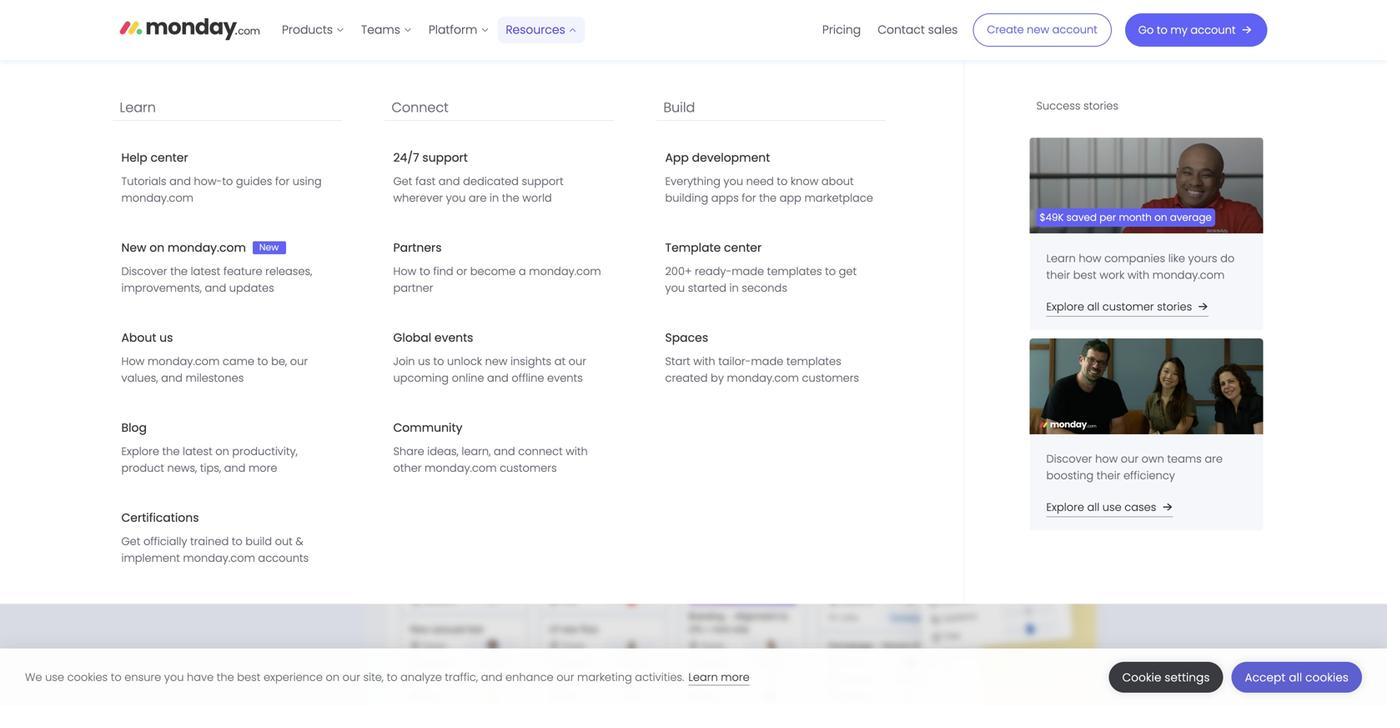 Task type: vqa. For each thing, say whether or not it's contained in the screenshot.
Webinar associated with Introduction to GraphQL API
no



Task type: describe. For each thing, give the bounding box(es) containing it.
monday.com inside spaces start with tailor-made templates created by monday.com customers
[[727, 371, 799, 386]]

feature
[[224, 264, 263, 279]]

better visibility in seconds with kanban
[[391, 139, 997, 181]]

in left app in the left top of the page
[[629, 139, 658, 181]]

and-
[[449, 278, 478, 295]]

development
[[692, 150, 771, 166]]

color-
[[740, 278, 775, 295]]

tips,
[[200, 461, 221, 476]]

go
[[1139, 23, 1154, 38]]

more inside the blog explore the latest on productivity, product news, tips, and more
[[249, 461, 277, 476]]

cookie
[[1123, 671, 1162, 686]]

1 vertical spatial kanban
[[874, 139, 997, 181]]

us inside about us how monday.com came to be, our values, and milestones
[[160, 330, 173, 346]]

in inside "template center 200+ ready-made templates to get you started in seconds"
[[730, 281, 739, 296]]

us inside global events join us to unlock new insights at our upcoming online and offline events
[[418, 354, 431, 369]]

resources link
[[498, 17, 586, 43]]

ensure
[[125, 671, 161, 686]]

customer
[[1103, 299, 1155, 314]]

how for best
[[1079, 251, 1102, 266]]

$49k
[[1040, 211, 1064, 225]]

main element
[[0, 0, 1388, 707]]

monday.com logo image
[[120, 11, 260, 46]]

smart
[[855, 278, 890, 295]]

to inside "template center 200+ ready-made templates to get you started in seconds"
[[825, 264, 836, 279]]

tutorials
[[121, 174, 167, 189]]

get inside 24/7 support get fast and dedicated support wherever you are in the world
[[393, 174, 413, 189]]

monday.com inside community share ideas, learn, and connect with other monday.com customers
[[425, 461, 497, 476]]

about
[[822, 174, 854, 189]]

companies
[[1105, 251, 1166, 266]]

learn,
[[462, 444, 491, 459]]

on right 'experience'
[[326, 671, 340, 686]]

and inside 24/7 support get fast and dedicated support wherever you are in the world
[[439, 174, 460, 189]]

learn for learn
[[120, 98, 156, 117]]

insights
[[511, 354, 552, 369]]

resources
[[506, 22, 566, 38]]

how-
[[194, 174, 222, 189]]

template
[[666, 240, 721, 256]]

explore all customer stories link
[[1047, 297, 1213, 317]]

center for help center
[[151, 150, 188, 166]]

to inside global events join us to unlock new insights at our upcoming online and offline events
[[434, 354, 444, 369]]

cookies for all
[[1306, 671, 1349, 686]]

glance
[[547, 196, 599, 217]]

are inside discover how our own teams are boosting their efficiency
[[1205, 452, 1223, 467]]

marketplace
[[805, 191, 874, 206]]

do
[[1221, 251, 1235, 266]]

latest inside the blog explore the latest on productivity, product news, tips, and more
[[183, 444, 213, 459]]

an
[[482, 196, 502, 217]]

1 vertical spatial &
[[919, 278, 927, 295]]

online
[[452, 371, 484, 386]]

become
[[470, 264, 516, 279]]

made for spaces
[[751, 354, 784, 369]]

$49k saved per month on average
[[1040, 211, 1212, 225]]

on right month
[[1155, 211, 1168, 225]]

center for template center
[[724, 240, 762, 256]]

intuitive color-coding
[[692, 278, 815, 295]]

boosting
[[1047, 469, 1094, 484]]

have
[[187, 671, 214, 686]]

and inside dialog
[[481, 671, 503, 686]]

easy
[[524, 223, 559, 244]]

app
[[666, 150, 689, 166]]

you inside 24/7 support get fast and dedicated support wherever you are in the world
[[446, 191, 466, 206]]

contact sales link
[[870, 17, 967, 43]]

resources list item
[[498, 0, 586, 60]]

by
[[711, 371, 724, 386]]

1 vertical spatial stories
[[1158, 299, 1193, 314]]

templates for spaces
[[787, 354, 842, 369]]

average
[[1171, 211, 1212, 225]]

tracks
[[819, 223, 864, 244]]

we
[[25, 671, 42, 686]]

monday.com up discover the latest feature releases, improvements, and updates on the left of page
[[168, 240, 246, 256]]

accept
[[1246, 671, 1286, 686]]

building
[[666, 191, 709, 206]]

the inside app development everything you need to know about building apps for the app marketplace
[[760, 191, 777, 206]]

& inside get an at-a-glance understanding of task progress that makes it easy to identify & stop inefficiency in its tracks
[[641, 223, 652, 244]]

with inside community share ideas, learn, and connect with other monday.com customers
[[566, 444, 588, 459]]

to inside app development everything you need to know about building apps for the app marketplace
[[777, 174, 788, 189]]

contact
[[878, 22, 925, 38]]

learn for learn how companies like yours do their best work with monday.com
[[1047, 251, 1076, 266]]

build
[[246, 534, 272, 549]]

progress
[[770, 196, 835, 217]]

0 vertical spatial stories
[[1084, 98, 1119, 113]]

help
[[121, 150, 148, 166]]

apps
[[712, 191, 739, 206]]

it
[[928, 196, 936, 217]]

0 horizontal spatial events
[[435, 330, 474, 346]]

customers for spaces
[[802, 371, 860, 386]]

releases,
[[265, 264, 312, 279]]

new inside button
[[1027, 22, 1050, 37]]

activities.
[[635, 671, 685, 686]]

at-
[[506, 196, 529, 217]]

ready-
[[695, 264, 732, 279]]

to inside button
[[1157, 23, 1168, 38]]

to inside help center tutorials and how-to guides for using monday.com
[[222, 174, 233, 189]]

get inside get an at-a-glance understanding of task progress that makes it easy to identify & stop inefficiency in its tracks
[[451, 196, 478, 217]]

offline
[[512, 371, 544, 386]]

learn inside dialog
[[689, 671, 718, 686]]

best inside learn how companies like yours do their best work with monday.com
[[1074, 268, 1097, 283]]

dedicated
[[463, 174, 519, 189]]

connect
[[518, 444, 563, 459]]

nissan image
[[1030, 138, 1264, 234]]

0 horizontal spatial kanban
[[671, 112, 716, 128]]

with inside spaces start with tailor-made templates created by monday.com customers
[[694, 354, 716, 369]]

task
[[735, 196, 766, 217]]

learn more link
[[689, 671, 750, 686]]

to inside certifications get officially trained to build out & implement monday.com accounts
[[232, 534, 243, 549]]

yours
[[1189, 251, 1218, 266]]

my
[[1171, 23, 1188, 38]]

cases
[[1125, 500, 1157, 516]]

efficency image
[[1030, 339, 1264, 435]]

monday.com inside certifications get officially trained to build out & implement monday.com accounts
[[183, 551, 255, 566]]

how inside about us how monday.com came to be, our values, and milestones
[[121, 354, 145, 369]]

monday.com inside partners how to find or become a monday.com partner
[[529, 264, 601, 279]]

and inside community share ideas, learn, and connect with other monday.com customers
[[494, 444, 515, 459]]

everything
[[666, 174, 721, 189]]

list inside main element
[[814, 0, 967, 60]]

app development everything you need to know about building apps for the app marketplace
[[666, 150, 874, 206]]

seconds inside "template center 200+ ready-made templates to get you started in seconds"
[[742, 281, 788, 296]]

new on monday.com
[[121, 240, 246, 256]]

new inside global events join us to unlock new insights at our upcoming online and offline events
[[485, 354, 508, 369]]

new for new on monday.com
[[121, 240, 146, 256]]

inefficiency
[[693, 223, 777, 244]]

improvements,
[[121, 281, 202, 296]]

the inside the blog explore the latest on productivity, product news, tips, and more
[[162, 444, 180, 459]]

customers for community
[[500, 461, 557, 476]]

get an at-a-glance understanding of task progress that makes it easy to identify & stop inefficiency in its tracks
[[451, 196, 936, 244]]

to inside get an at-a-glance understanding of task progress that makes it easy to identify & stop inefficiency in its tracks
[[563, 223, 578, 244]]

get inside button
[[648, 337, 671, 356]]

of
[[717, 196, 731, 217]]

to right site,
[[387, 671, 398, 686]]

1 horizontal spatial events
[[547, 371, 583, 386]]

certifications get officially trained to build out & implement monday.com accounts
[[121, 510, 309, 566]]

intuitive
[[692, 278, 737, 295]]

discover for discover the latest feature releases, improvements, and updates
[[121, 264, 167, 279]]

pricing link
[[814, 17, 870, 43]]

blog
[[121, 420, 147, 436]]

connect
[[392, 98, 449, 117]]

coding
[[775, 278, 815, 295]]

accept all cookies button
[[1232, 663, 1363, 693]]



Task type: locate. For each thing, give the bounding box(es) containing it.
new up improvements,
[[121, 240, 146, 256]]

on
[[1155, 211, 1168, 225], [150, 240, 165, 256], [216, 444, 229, 459], [326, 671, 340, 686]]

ideas,
[[428, 444, 459, 459]]

0 horizontal spatial new
[[485, 354, 508, 369]]

our
[[290, 354, 308, 369], [569, 354, 587, 369], [1121, 452, 1139, 467], [343, 671, 360, 686], [557, 671, 575, 686]]

0 vertical spatial new
[[1027, 22, 1050, 37]]

1 vertical spatial learn
[[1047, 251, 1076, 266]]

2 vertical spatial learn
[[689, 671, 718, 686]]

1 cookies from the left
[[67, 671, 108, 686]]

1 vertical spatial made
[[751, 354, 784, 369]]

events up unlock
[[435, 330, 474, 346]]

start
[[666, 354, 691, 369]]

about
[[121, 330, 156, 346]]

1 horizontal spatial learn
[[689, 671, 718, 686]]

&
[[641, 223, 652, 244], [919, 278, 927, 295], [296, 534, 304, 549]]

latest down new on monday.com
[[191, 264, 221, 279]]

makes
[[874, 196, 924, 217]]

0 vertical spatial events
[[435, 330, 474, 346]]

are down 'dedicated'
[[469, 191, 487, 206]]

1 vertical spatial new
[[485, 354, 508, 369]]

0 vertical spatial support
[[423, 150, 468, 166]]

discover how our own teams are boosting their efficiency
[[1047, 452, 1223, 484]]

made
[[732, 264, 765, 279], [751, 354, 784, 369]]

their inside discover how our own teams are boosting their efficiency
[[1097, 469, 1121, 484]]

discover up improvements,
[[121, 264, 167, 279]]

their left work
[[1047, 268, 1071, 283]]

to up upcoming at the bottom
[[434, 354, 444, 369]]

1 vertical spatial more
[[721, 671, 750, 686]]

teams
[[361, 22, 400, 38]]

on up improvements,
[[150, 240, 165, 256]]

us up upcoming at the bottom
[[418, 354, 431, 369]]

teams link
[[353, 17, 420, 43]]

how inside learn how companies like yours do their best work with monday.com
[[1079, 251, 1102, 266]]

1 horizontal spatial account
[[1191, 23, 1236, 38]]

build
[[664, 98, 695, 117]]

explore all customer stories
[[1047, 299, 1193, 314]]

to up app
[[777, 174, 788, 189]]

& left stop
[[641, 223, 652, 244]]

new right unlock
[[485, 354, 508, 369]]

how left own
[[1096, 452, 1118, 467]]

accounts
[[258, 551, 309, 566]]

all inside button
[[1290, 671, 1303, 686]]

0 horizontal spatial us
[[160, 330, 173, 346]]

1 vertical spatial support
[[522, 174, 564, 189]]

1 horizontal spatial more
[[721, 671, 750, 686]]

new up releases,
[[259, 241, 279, 254]]

the down new on monday.com
[[170, 264, 188, 279]]

1 list from the left
[[0, 0, 1388, 707]]

you left an
[[446, 191, 466, 206]]

0 vertical spatial kanban
[[671, 112, 716, 128]]

list
[[0, 0, 1388, 707], [814, 0, 967, 60]]

in inside get an at-a-glance understanding of task progress that makes it easy to identify & stop inefficiency in its tracks
[[781, 223, 794, 244]]

in down 'dedicated'
[[490, 191, 499, 206]]

monday.com inside about us how monday.com came to be, our values, and milestones
[[148, 354, 220, 369]]

all
[[1088, 299, 1100, 314], [1088, 500, 1100, 516], [1290, 671, 1303, 686]]

1 horizontal spatial stories
[[1158, 299, 1193, 314]]

learn inside learn how companies like yours do their best work with monday.com
[[1047, 251, 1076, 266]]

for inside help center tutorials and how-to guides for using monday.com
[[275, 174, 290, 189]]

1 vertical spatial for
[[742, 191, 757, 206]]

1 vertical spatial discover
[[1047, 452, 1093, 467]]

smart sort & filtering
[[855, 278, 973, 295]]

0 horizontal spatial best
[[237, 671, 261, 686]]

and right online
[[487, 371, 509, 386]]

to left 'find'
[[420, 264, 430, 279]]

explore inside the blog explore the latest on productivity, product news, tips, and more
[[121, 444, 159, 459]]

enhance
[[506, 671, 554, 686]]

0 horizontal spatial their
[[1047, 268, 1071, 283]]

1 horizontal spatial support
[[522, 174, 564, 189]]

to left build on the left bottom of the page
[[232, 534, 243, 549]]

us right about
[[160, 330, 173, 346]]

the right have
[[217, 671, 234, 686]]

support up fast
[[423, 150, 468, 166]]

events down at
[[547, 371, 583, 386]]

sales
[[929, 22, 958, 38]]

are inside 24/7 support get fast and dedicated support wherever you are in the world
[[469, 191, 487, 206]]

0 vertical spatial best
[[1074, 268, 1097, 283]]

monday.com inside help center tutorials and how-to guides for using monday.com
[[121, 191, 194, 206]]

1 horizontal spatial new
[[259, 241, 279, 254]]

1 horizontal spatial their
[[1097, 469, 1121, 484]]

contact sales
[[878, 22, 958, 38]]

0 horizontal spatial discover
[[121, 264, 167, 279]]

24/7
[[393, 150, 419, 166]]

account inside go to my account button
[[1191, 23, 1236, 38]]

community
[[393, 420, 463, 436]]

0 horizontal spatial customers
[[500, 461, 557, 476]]

our inside global events join us to unlock new insights at our upcoming online and offline events
[[569, 354, 587, 369]]

world
[[523, 191, 552, 206]]

monday.com down tailor- on the bottom right of page
[[727, 371, 799, 386]]

0 horizontal spatial for
[[275, 174, 290, 189]]

marketing
[[578, 671, 632, 686]]

and right traffic,
[[481, 671, 503, 686]]

success
[[1037, 98, 1081, 113]]

our right "enhance"
[[557, 671, 575, 686]]

join
[[393, 354, 415, 369]]

0 horizontal spatial how
[[121, 354, 145, 369]]

0 vertical spatial discover
[[121, 264, 167, 279]]

best left work
[[1074, 268, 1097, 283]]

0 vertical spatial explore
[[1047, 299, 1085, 314]]

0 horizontal spatial stories
[[1084, 98, 1119, 113]]

monday.com
[[121, 191, 194, 206], [168, 240, 246, 256], [529, 264, 601, 279], [1153, 268, 1225, 283], [148, 354, 220, 369], [727, 371, 799, 386], [425, 461, 497, 476], [183, 551, 255, 566]]

monday.com inside learn how companies like yours do their best work with monday.com
[[1153, 268, 1225, 283]]

1 horizontal spatial discover
[[1047, 452, 1093, 467]]

stories right success
[[1084, 98, 1119, 113]]

for left using
[[275, 174, 290, 189]]

with up by
[[694, 354, 716, 369]]

pricing
[[823, 22, 861, 38]]

support up world
[[522, 174, 564, 189]]

and right values,
[[161, 371, 183, 386]]

products
[[282, 22, 333, 38]]

2 vertical spatial explore
[[1047, 500, 1085, 516]]

to left "guides"
[[222, 174, 233, 189]]

explore down 'boosting' on the bottom right
[[1047, 500, 1085, 516]]

1 horizontal spatial use
[[1103, 500, 1122, 516]]

the inside dialog
[[217, 671, 234, 686]]

2 horizontal spatial learn
[[1047, 251, 1076, 266]]

get inside certifications get officially trained to build out & implement monday.com accounts
[[121, 534, 141, 549]]

use
[[1103, 500, 1122, 516], [45, 671, 64, 686]]

with down the companies
[[1128, 268, 1150, 283]]

are
[[469, 191, 487, 206], [1205, 452, 1223, 467]]

our inside about us how monday.com came to be, our values, and milestones
[[290, 354, 308, 369]]

and
[[169, 174, 191, 189], [439, 174, 460, 189], [205, 281, 226, 296], [161, 371, 183, 386], [487, 371, 509, 386], [494, 444, 515, 459], [224, 461, 246, 476], [481, 671, 503, 686]]

know
[[791, 174, 819, 189]]

center up the ready-
[[724, 240, 762, 256]]

0 vertical spatial learn
[[120, 98, 156, 117]]

made inside spaces start with tailor-made templates created by monday.com customers
[[751, 354, 784, 369]]

cookies right 'we'
[[67, 671, 108, 686]]

drop
[[478, 278, 506, 295]]

0 horizontal spatial learn
[[120, 98, 156, 117]]

0 vertical spatial their
[[1047, 268, 1071, 283]]

our left own
[[1121, 452, 1139, 467]]

dialog
[[0, 649, 1388, 707]]

productivity,
[[232, 444, 298, 459]]

to inside partners how to find or become a monday.com partner
[[420, 264, 430, 279]]

1 horizontal spatial for
[[742, 191, 757, 206]]

kanban up better visibility in seconds with kanban
[[671, 112, 716, 128]]

to inside about us how monday.com came to be, our values, and milestones
[[257, 354, 268, 369]]

0 vertical spatial latest
[[191, 264, 221, 279]]

2 cookies from the left
[[1306, 671, 1349, 686]]

seconds up apps
[[664, 139, 794, 181]]

1 vertical spatial seconds
[[742, 281, 788, 296]]

products link
[[274, 17, 353, 43]]

list containing pricing
[[814, 0, 967, 60]]

traffic,
[[445, 671, 478, 686]]

200+
[[666, 264, 692, 279]]

1 vertical spatial all
[[1088, 500, 1100, 516]]

1 horizontal spatial &
[[641, 223, 652, 244]]

seconds right intuitive
[[742, 281, 788, 296]]

to left "ensure"
[[111, 671, 122, 686]]

get started
[[648, 337, 723, 356]]

and right fast
[[439, 174, 460, 189]]

cookies for use
[[67, 671, 108, 686]]

0 vertical spatial made
[[732, 264, 765, 279]]

blog explore the latest on productivity, product news, tips, and more
[[121, 420, 298, 476]]

trained
[[190, 534, 229, 549]]

with inside learn how companies like yours do their best work with monday.com
[[1128, 268, 1150, 283]]

1 horizontal spatial are
[[1205, 452, 1223, 467]]

1 vertical spatial events
[[547, 371, 583, 386]]

how for their
[[1096, 452, 1118, 467]]

on up tips,
[[216, 444, 229, 459]]

updates
[[229, 281, 274, 296]]

global events join us to unlock new insights at our upcoming online and offline events
[[393, 330, 587, 386]]

success stories
[[1037, 98, 1119, 113]]

monday.com down like
[[1153, 268, 1225, 283]]

learn right the activities. on the left of the page
[[689, 671, 718, 686]]

customers
[[802, 371, 860, 386], [500, 461, 557, 476]]

explore for boosting
[[1047, 500, 1085, 516]]

are right teams
[[1205, 452, 1223, 467]]

0 vertical spatial &
[[641, 223, 652, 244]]

all left the 'customer'
[[1088, 299, 1100, 314]]

the inside discover the latest feature releases, improvements, and updates
[[170, 264, 188, 279]]

new right create
[[1027, 22, 1050, 37]]

latest up tips,
[[183, 444, 213, 459]]

2 list from the left
[[814, 0, 967, 60]]

1 vertical spatial their
[[1097, 469, 1121, 484]]

latest inside discover the latest feature releases, improvements, and updates
[[191, 264, 221, 279]]

explore up product
[[121, 444, 159, 459]]

our right at
[[569, 354, 587, 369]]

you
[[724, 174, 744, 189], [446, 191, 466, 206], [666, 281, 685, 296], [164, 671, 184, 686]]

1 horizontal spatial new
[[1027, 22, 1050, 37]]

2 horizontal spatial &
[[919, 278, 927, 295]]

discover inside discover how our own teams are boosting their efficiency
[[1047, 452, 1093, 467]]

1 vertical spatial use
[[45, 671, 64, 686]]

how up partner
[[393, 264, 417, 279]]

certifications
[[121, 510, 199, 526]]

for
[[275, 174, 290, 189], [742, 191, 757, 206]]

more right the activities. on the left of the page
[[721, 671, 750, 686]]

0 horizontal spatial use
[[45, 671, 64, 686]]

in left "its"
[[781, 223, 794, 244]]

1 horizontal spatial center
[[724, 240, 762, 256]]

0 vertical spatial seconds
[[664, 139, 794, 181]]

for inside app development everything you need to know about building apps for the app marketplace
[[742, 191, 757, 206]]

0 horizontal spatial are
[[469, 191, 487, 206]]

0 vertical spatial customers
[[802, 371, 860, 386]]

and inside the blog explore the latest on productivity, product news, tips, and more
[[224, 461, 246, 476]]

0 vertical spatial how
[[1079, 251, 1102, 266]]

and right tips,
[[224, 461, 246, 476]]

made for template center
[[732, 264, 765, 279]]

you up apps
[[724, 174, 744, 189]]

to right go
[[1157, 23, 1168, 38]]

0 vertical spatial center
[[151, 150, 188, 166]]

how
[[393, 264, 417, 279], [121, 354, 145, 369]]

to left get
[[825, 264, 836, 279]]

1 vertical spatial latest
[[183, 444, 213, 459]]

app
[[780, 191, 802, 206]]

main submenu element
[[0, 60, 1388, 605]]

discover for discover how our own teams are boosting their efficiency
[[1047, 452, 1093, 467]]

0 horizontal spatial &
[[296, 534, 304, 549]]

spaces start with tailor-made templates created by monday.com customers
[[666, 330, 860, 386]]

partners how to find or become a monday.com partner
[[393, 240, 601, 296]]

and inside global events join us to unlock new insights at our upcoming online and offline events
[[487, 371, 509, 386]]

template center 200+ ready-made templates to get you started in seconds
[[666, 240, 857, 296]]

saved
[[1067, 211, 1097, 225]]

you inside app development everything you need to know about building apps for the app marketplace
[[724, 174, 744, 189]]

0 horizontal spatial account
[[1053, 22, 1098, 37]]

cookie settings button
[[1110, 663, 1224, 693]]

create new account
[[987, 22, 1098, 37]]

templates for template center
[[767, 264, 822, 279]]

use right 'we'
[[45, 671, 64, 686]]

to down glance
[[563, 223, 578, 244]]

0 vertical spatial more
[[249, 461, 277, 476]]

0 vertical spatial all
[[1088, 299, 1100, 314]]

how
[[1079, 251, 1102, 266], [1096, 452, 1118, 467]]

more
[[249, 461, 277, 476], [721, 671, 750, 686]]

use left cases
[[1103, 500, 1122, 516]]

partners
[[393, 240, 442, 256]]

more inside dialog
[[721, 671, 750, 686]]

values,
[[121, 371, 158, 386]]

you inside dialog
[[164, 671, 184, 686]]

our left site,
[[343, 671, 360, 686]]

center inside help center tutorials and how-to guides for using monday.com
[[151, 150, 188, 166]]

their up explore all use cases link
[[1097, 469, 1121, 484]]

create new account button
[[973, 13, 1112, 47]]

all for customer
[[1088, 299, 1100, 314]]

made inside "template center 200+ ready-made templates to get you started in seconds"
[[732, 264, 765, 279]]

and inside discover the latest feature releases, improvements, and updates
[[205, 281, 226, 296]]

0 vertical spatial templates
[[767, 264, 822, 279]]

with
[[801, 139, 868, 181], [1128, 268, 1150, 283], [694, 354, 716, 369], [566, 444, 588, 459]]

customers inside community share ideas, learn, and connect with other monday.com customers
[[500, 461, 557, 476]]

learn up help
[[120, 98, 156, 117]]

explore all use cases link
[[1047, 498, 1177, 518]]

you inside "template center 200+ ready-made templates to get you started in seconds"
[[666, 281, 685, 296]]

cookie settings
[[1123, 671, 1211, 686]]

account inside create new account button
[[1053, 22, 1098, 37]]

to left be,
[[257, 354, 268, 369]]

& right out
[[296, 534, 304, 549]]

kanban header image
[[273, 367, 1114, 707]]

0 horizontal spatial more
[[249, 461, 277, 476]]

explore
[[1047, 299, 1085, 314], [121, 444, 159, 459], [1047, 500, 1085, 516]]

you down 200+
[[666, 281, 685, 296]]

and inside help center tutorials and how-to guides for using monday.com
[[169, 174, 191, 189]]

0 vertical spatial us
[[160, 330, 173, 346]]

1 horizontal spatial best
[[1074, 268, 1097, 283]]

out
[[275, 534, 293, 549]]

started
[[688, 281, 727, 296]]

templates down the coding
[[787, 354, 842, 369]]

2 vertical spatial all
[[1290, 671, 1303, 686]]

in inside 24/7 support get fast and dedicated support wherever you are in the world
[[490, 191, 499, 206]]

and right learn,
[[494, 444, 515, 459]]

1 horizontal spatial customers
[[802, 371, 860, 386]]

0 horizontal spatial new
[[121, 240, 146, 256]]

that
[[839, 196, 870, 217]]

templates down "its"
[[767, 264, 822, 279]]

templates inside spaces start with tailor-made templates created by monday.com customers
[[787, 354, 842, 369]]

1 horizontal spatial cookies
[[1306, 671, 1349, 686]]

you left have
[[164, 671, 184, 686]]

learn down $49k
[[1047, 251, 1076, 266]]

how inside partners how to find or become a monday.com partner
[[393, 264, 417, 279]]

implement
[[121, 551, 180, 566]]

dialog containing cookie settings
[[0, 649, 1388, 707]]

new
[[1027, 22, 1050, 37], [485, 354, 508, 369]]

milestones
[[186, 371, 244, 386]]

explore left the 'customer'
[[1047, 299, 1085, 314]]

monday.com down trained at the bottom left of the page
[[183, 551, 255, 566]]

all for use
[[1088, 500, 1100, 516]]

account right my
[[1191, 23, 1236, 38]]

their inside learn how companies like yours do their best work with monday.com
[[1047, 268, 1071, 283]]

how inside discover how our own teams are boosting their efficiency
[[1096, 452, 1118, 467]]

0 vertical spatial are
[[469, 191, 487, 206]]

1 vertical spatial how
[[1096, 452, 1118, 467]]

monday.com down learn,
[[425, 461, 497, 476]]

stories right the 'customer'
[[1158, 299, 1193, 314]]

2 vertical spatial &
[[296, 534, 304, 549]]

0 horizontal spatial center
[[151, 150, 188, 166]]

templates inside "template center 200+ ready-made templates to get you started in seconds"
[[767, 264, 822, 279]]

explore all use cases
[[1047, 500, 1157, 516]]

center
[[151, 150, 188, 166], [724, 240, 762, 256]]

center up tutorials
[[151, 150, 188, 166]]

get
[[839, 264, 857, 279]]

list containing learn
[[0, 0, 1388, 707]]

in left color-
[[730, 281, 739, 296]]

0 horizontal spatial cookies
[[67, 671, 108, 686]]

visibility
[[491, 139, 623, 181]]

1 horizontal spatial us
[[418, 354, 431, 369]]

discover inside discover the latest feature releases, improvements, and updates
[[121, 264, 167, 279]]

created
[[666, 371, 708, 386]]

kanban up it at the top right of the page
[[874, 139, 997, 181]]

& inside certifications get officially trained to build out & implement monday.com accounts
[[296, 534, 304, 549]]

fully
[[546, 278, 571, 295]]

efficiency
[[1124, 469, 1176, 484]]

explore for their
[[1047, 299, 1085, 314]]

how up work
[[1079, 251, 1102, 266]]

go to my account button
[[1126, 13, 1268, 47]]

discover up 'boosting' on the bottom right
[[1047, 452, 1093, 467]]

the right an
[[502, 191, 520, 206]]

account right create
[[1053, 22, 1098, 37]]

0 vertical spatial use
[[1103, 500, 1122, 516]]

with right connect
[[566, 444, 588, 459]]

drag-
[[415, 278, 449, 295]]

new for new
[[259, 241, 279, 254]]

the inside 24/7 support get fast and dedicated support wherever you are in the world
[[502, 191, 520, 206]]

center inside "template center 200+ ready-made templates to get you started in seconds"
[[724, 240, 762, 256]]

with up marketplace
[[801, 139, 868, 181]]

the up news,
[[162, 444, 180, 459]]

1 horizontal spatial kanban
[[874, 139, 997, 181]]

our inside discover how our own teams are boosting their efficiency
[[1121, 452, 1139, 467]]

and down feature
[[205, 281, 226, 296]]

0 vertical spatial how
[[393, 264, 417, 279]]

1 vertical spatial are
[[1205, 452, 1223, 467]]

0 horizontal spatial support
[[423, 150, 468, 166]]

best left 'experience'
[[237, 671, 261, 686]]

1 vertical spatial center
[[724, 240, 762, 256]]

seconds
[[664, 139, 794, 181], [742, 281, 788, 296]]

1 vertical spatial best
[[237, 671, 261, 686]]

about us how monday.com came to be, our values, and milestones
[[121, 330, 308, 386]]

on inside the blog explore the latest on productivity, product news, tips, and more
[[216, 444, 229, 459]]

1 vertical spatial explore
[[121, 444, 159, 459]]

1 vertical spatial templates
[[787, 354, 842, 369]]

1 horizontal spatial how
[[393, 264, 417, 279]]

community share ideas, learn, and connect with other monday.com customers
[[393, 420, 588, 476]]

the down need
[[760, 191, 777, 206]]

cookies inside button
[[1306, 671, 1349, 686]]

use inside main submenu element
[[1103, 500, 1122, 516]]

1 vertical spatial customers
[[500, 461, 557, 476]]

1 vertical spatial how
[[121, 354, 145, 369]]

and inside about us how monday.com came to be, our values, and milestones
[[161, 371, 183, 386]]

1 vertical spatial us
[[418, 354, 431, 369]]

need
[[747, 174, 774, 189]]

customers inside spaces start with tailor-made templates created by monday.com customers
[[802, 371, 860, 386]]

all down 'boosting' on the bottom right
[[1088, 500, 1100, 516]]

monday.com up 'milestones'
[[148, 354, 220, 369]]

and left how-
[[169, 174, 191, 189]]

0 vertical spatial for
[[275, 174, 290, 189]]



